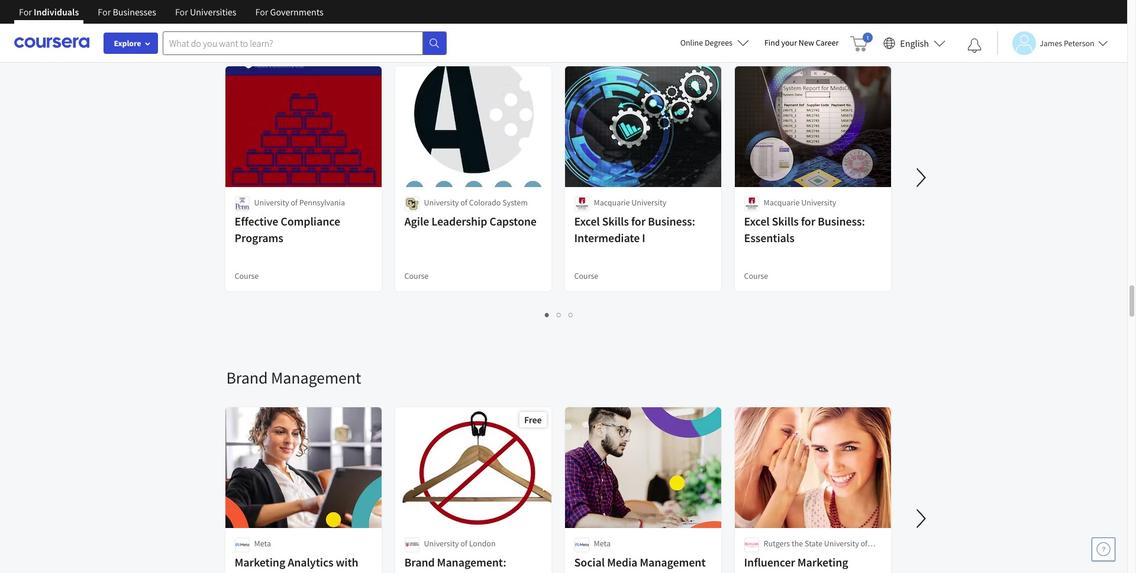 Task type: vqa. For each thing, say whether or not it's contained in the screenshot.


Task type: describe. For each thing, give the bounding box(es) containing it.
businesses
[[113, 6, 156, 18]]

online
[[681, 37, 704, 48]]

courses
[[299, 26, 354, 47]]

explore
[[114, 38, 141, 49]]

brand management: aligning business, bran
[[405, 555, 528, 573]]

influencer marketing strategy
[[745, 555, 849, 573]]

new inside 'link'
[[799, 37, 815, 48]]

for for individuals
[[19, 6, 32, 18]]

new inside rutgers the state university of new jersey
[[764, 550, 780, 561]]

marketing inside marketing analytics with meta
[[235, 555, 286, 570]]

brand for brand management: aligning business, bran
[[405, 555, 435, 570]]

programs
[[235, 230, 283, 245]]

course for excel skills for business: essentials
[[745, 271, 769, 281]]

rated
[[256, 26, 296, 47]]

online degrees
[[681, 37, 733, 48]]

governments
[[270, 6, 324, 18]]

marketing inside influencer marketing strategy
[[798, 555, 849, 570]]

find your new career
[[765, 37, 839, 48]]

aligning
[[405, 571, 446, 573]]

find
[[765, 37, 780, 48]]

top rated courses
[[226, 26, 354, 47]]

macquarie university for intermediate
[[594, 197, 667, 208]]

course for excel skills for business: intermediate i
[[575, 271, 599, 281]]

rutgers
[[764, 538, 791, 549]]

james peterson
[[1040, 38, 1095, 48]]

universities
[[190, 6, 237, 18]]

university of pennsylvania
[[254, 197, 345, 208]]

for for essentials
[[802, 214, 816, 229]]

peterson
[[1065, 38, 1095, 48]]

of for compliance
[[291, 197, 298, 208]]

brand management carousel element
[[221, 332, 1137, 573]]

the
[[792, 538, 804, 549]]

university of colorado system image
[[405, 197, 420, 211]]

jersey
[[781, 550, 804, 561]]

for governments
[[255, 6, 324, 18]]

excel skills for business: intermediate i
[[575, 214, 696, 245]]

explore button
[[104, 33, 158, 54]]

influencer
[[745, 555, 796, 570]]

macquarie university for essentials
[[764, 197, 837, 208]]

brand management
[[226, 367, 361, 388]]

with
[[336, 555, 359, 570]]

top rated courses carousel element
[[221, 0, 1137, 332]]

of inside rutgers the state university of new jersey
[[861, 538, 868, 549]]

state
[[805, 538, 823, 549]]

english
[[901, 37, 930, 49]]

career
[[816, 37, 839, 48]]

university up "excel skills for business: essentials"
[[802, 197, 837, 208]]

excel skills for business: essentials
[[745, 214, 866, 245]]

compliance
[[281, 214, 340, 229]]

management:
[[437, 555, 507, 570]]

rutgers the state university of new jersey image
[[745, 538, 759, 552]]

coursera image
[[14, 33, 89, 52]]

for for businesses
[[98, 6, 111, 18]]

for businesses
[[98, 6, 156, 18]]

university of colorado system
[[424, 197, 528, 208]]

excel for excel skills for business: essentials
[[745, 214, 770, 229]]

english button
[[879, 24, 951, 62]]

university right university of london icon
[[424, 538, 459, 549]]

What do you want to learn? text field
[[163, 31, 423, 55]]

1 vertical spatial management
[[640, 555, 706, 570]]

meta image for social media management
[[575, 538, 589, 552]]

1 button
[[542, 308, 554, 322]]

university of london image
[[405, 538, 420, 552]]

free
[[525, 414, 542, 426]]

james
[[1040, 38, 1063, 48]]

course for agile leadership capstone
[[405, 271, 429, 281]]

for universities
[[175, 6, 237, 18]]

rutgers the state university of new jersey
[[764, 538, 868, 561]]



Task type: locate. For each thing, give the bounding box(es) containing it.
2 excel from the left
[[745, 214, 770, 229]]

macquarie up excel skills for business: intermediate i
[[594, 197, 630, 208]]

macquarie university up excel skills for business: intermediate i
[[594, 197, 667, 208]]

macquarie university image for excel skills for business: essentials
[[745, 197, 759, 211]]

strategy
[[745, 571, 787, 573]]

macquarie university image for excel skills for business: intermediate i
[[575, 197, 589, 211]]

1 horizontal spatial marketing
[[798, 555, 849, 570]]

for for governments
[[255, 6, 268, 18]]

help center image
[[1097, 542, 1111, 557]]

excel for excel skills for business: intermediate i
[[575, 214, 600, 229]]

0 horizontal spatial skills
[[602, 214, 629, 229]]

2 button
[[554, 308, 565, 322]]

macquarie university image
[[575, 197, 589, 211], [745, 197, 759, 211]]

1 marketing from the left
[[235, 555, 286, 570]]

1 horizontal spatial for
[[802, 214, 816, 229]]

of up compliance
[[291, 197, 298, 208]]

1 for from the left
[[632, 214, 646, 229]]

for
[[632, 214, 646, 229], [802, 214, 816, 229]]

list
[[226, 308, 893, 322]]

find your new career link
[[759, 36, 845, 50]]

for up rated
[[255, 6, 268, 18]]

macquarie university image up essentials
[[745, 197, 759, 211]]

course
[[235, 271, 259, 281], [405, 271, 429, 281], [575, 271, 599, 281], [745, 271, 769, 281]]

excel
[[575, 214, 600, 229], [745, 214, 770, 229]]

business: inside excel skills for business: intermediate i
[[648, 214, 696, 229]]

university inside rutgers the state university of new jersey
[[825, 538, 860, 549]]

management
[[271, 367, 361, 388], [640, 555, 706, 570]]

0 horizontal spatial excel
[[575, 214, 600, 229]]

course for effective compliance programs
[[235, 271, 259, 281]]

macquarie university
[[594, 197, 667, 208], [764, 197, 837, 208]]

2
[[557, 309, 562, 320]]

0 horizontal spatial macquarie university
[[594, 197, 667, 208]]

marketing
[[235, 555, 286, 570], [798, 555, 849, 570]]

for left the businesses
[[98, 6, 111, 18]]

skills up intermediate
[[602, 214, 629, 229]]

2 course from the left
[[405, 271, 429, 281]]

business: for excel skills for business: essentials
[[818, 214, 866, 229]]

1 vertical spatial brand
[[405, 555, 435, 570]]

capstone
[[490, 214, 537, 229]]

2 macquarie university image from the left
[[745, 197, 759, 211]]

2 for from the left
[[802, 214, 816, 229]]

1 horizontal spatial brand
[[405, 555, 435, 570]]

1 excel from the left
[[575, 214, 600, 229]]

1 skills from the left
[[602, 214, 629, 229]]

3 course from the left
[[575, 271, 599, 281]]

excel up intermediate
[[575, 214, 600, 229]]

2 for from the left
[[98, 6, 111, 18]]

for left universities
[[175, 6, 188, 18]]

meta image up "social"
[[575, 538, 589, 552]]

course up 3 button
[[575, 271, 599, 281]]

macquarie for essentials
[[764, 197, 800, 208]]

course down 'programs'
[[235, 271, 259, 281]]

meta for social
[[594, 538, 611, 549]]

macquarie university up "excel skills for business: essentials"
[[764, 197, 837, 208]]

individuals
[[34, 6, 79, 18]]

1 vertical spatial new
[[764, 550, 780, 561]]

top
[[226, 26, 252, 47]]

meta image for marketing analytics with meta
[[235, 538, 250, 552]]

business,
[[448, 571, 496, 573]]

london
[[469, 538, 496, 549]]

0 horizontal spatial management
[[271, 367, 361, 388]]

shopping cart: 1 item image
[[851, 33, 874, 52]]

james peterson button
[[998, 31, 1108, 55]]

meta image
[[235, 538, 250, 552], [575, 538, 589, 552]]

macquarie university image up intermediate
[[575, 197, 589, 211]]

i
[[642, 230, 646, 245]]

university
[[254, 197, 289, 208], [424, 197, 459, 208], [632, 197, 667, 208], [802, 197, 837, 208], [424, 538, 459, 549], [825, 538, 860, 549]]

excel inside excel skills for business: intermediate i
[[575, 214, 600, 229]]

0 vertical spatial management
[[271, 367, 361, 388]]

meta image up marketing analytics with meta
[[235, 538, 250, 552]]

0 vertical spatial brand
[[226, 367, 268, 388]]

online degrees button
[[671, 30, 759, 56]]

for individuals
[[19, 6, 79, 18]]

0 horizontal spatial marketing
[[235, 555, 286, 570]]

2 business: from the left
[[818, 214, 866, 229]]

course down essentials
[[745, 271, 769, 281]]

for inside "excel skills for business: essentials"
[[802, 214, 816, 229]]

for for universities
[[175, 6, 188, 18]]

2 macquarie university from the left
[[764, 197, 837, 208]]

0 horizontal spatial for
[[632, 214, 646, 229]]

course down agile
[[405, 271, 429, 281]]

marketing left analytics
[[235, 555, 286, 570]]

1 course from the left
[[235, 271, 259, 281]]

4 course from the left
[[745, 271, 769, 281]]

excel inside "excel skills for business: essentials"
[[745, 214, 770, 229]]

0 horizontal spatial new
[[764, 550, 780, 561]]

0 horizontal spatial business:
[[648, 214, 696, 229]]

1 horizontal spatial macquarie university
[[764, 197, 837, 208]]

university up excel skills for business: intermediate i
[[632, 197, 667, 208]]

brand
[[226, 367, 268, 388], [405, 555, 435, 570]]

agile
[[405, 214, 429, 229]]

new down "rutgers"
[[764, 550, 780, 561]]

your
[[782, 37, 798, 48]]

0 horizontal spatial macquarie
[[594, 197, 630, 208]]

0 horizontal spatial macquarie university image
[[575, 197, 589, 211]]

1 horizontal spatial business:
[[818, 214, 866, 229]]

university up the effective
[[254, 197, 289, 208]]

1 for from the left
[[19, 6, 32, 18]]

banner navigation
[[9, 0, 333, 33]]

leadership
[[432, 214, 487, 229]]

marketing down state
[[798, 555, 849, 570]]

skills for intermediate
[[602, 214, 629, 229]]

1 horizontal spatial excel
[[745, 214, 770, 229]]

2 marketing from the left
[[798, 555, 849, 570]]

social media management
[[575, 555, 706, 570]]

1 horizontal spatial macquarie university image
[[745, 197, 759, 211]]

university right state
[[825, 538, 860, 549]]

None search field
[[163, 31, 447, 55]]

3 for from the left
[[175, 6, 188, 18]]

media
[[607, 555, 638, 570]]

list containing 1
[[226, 308, 893, 322]]

degrees
[[705, 37, 733, 48]]

social
[[575, 555, 605, 570]]

macquarie for intermediate
[[594, 197, 630, 208]]

for inside excel skills for business: intermediate i
[[632, 214, 646, 229]]

3 button
[[565, 308, 577, 322]]

0 horizontal spatial meta image
[[235, 538, 250, 552]]

3
[[569, 309, 574, 320]]

next slide image
[[907, 504, 936, 533]]

university of pennsylvania image
[[235, 197, 250, 211]]

skills for essentials
[[772, 214, 799, 229]]

1 macquarie from the left
[[594, 197, 630, 208]]

of left london
[[461, 538, 468, 549]]

skills inside "excel skills for business: essentials"
[[772, 214, 799, 229]]

of for management:
[[461, 538, 468, 549]]

list inside top rated courses carousel element
[[226, 308, 893, 322]]

1 horizontal spatial new
[[799, 37, 815, 48]]

2 macquarie from the left
[[764, 197, 800, 208]]

effective
[[235, 214, 279, 229]]

1 horizontal spatial skills
[[772, 214, 799, 229]]

next slide image
[[907, 163, 936, 192]]

intermediate
[[575, 230, 640, 245]]

new
[[799, 37, 815, 48], [764, 550, 780, 561]]

of
[[291, 197, 298, 208], [461, 197, 468, 208], [461, 538, 468, 549], [861, 538, 868, 549]]

1 horizontal spatial meta image
[[575, 538, 589, 552]]

skills
[[602, 214, 629, 229], [772, 214, 799, 229]]

meta inside marketing analytics with meta
[[235, 571, 259, 573]]

0 vertical spatial new
[[799, 37, 815, 48]]

of right state
[[861, 538, 868, 549]]

university of london
[[424, 538, 496, 549]]

macquarie
[[594, 197, 630, 208], [764, 197, 800, 208]]

new right your
[[799, 37, 815, 48]]

pennsylvania
[[299, 197, 345, 208]]

1 horizontal spatial management
[[640, 555, 706, 570]]

1 horizontal spatial macquarie
[[764, 197, 800, 208]]

skills up essentials
[[772, 214, 799, 229]]

2 skills from the left
[[772, 214, 799, 229]]

1
[[545, 309, 550, 320]]

brand for brand management
[[226, 367, 268, 388]]

2 meta image from the left
[[575, 538, 589, 552]]

agile leadership capstone
[[405, 214, 537, 229]]

university up leadership
[[424, 197, 459, 208]]

0 horizontal spatial brand
[[226, 367, 268, 388]]

for
[[19, 6, 32, 18], [98, 6, 111, 18], [175, 6, 188, 18], [255, 6, 268, 18]]

colorado
[[469, 197, 501, 208]]

of up leadership
[[461, 197, 468, 208]]

brand inside brand management: aligning business, bran
[[405, 555, 435, 570]]

business: inside "excel skills for business: essentials"
[[818, 214, 866, 229]]

effective compliance programs
[[235, 214, 340, 245]]

1 macquarie university image from the left
[[575, 197, 589, 211]]

1 meta image from the left
[[235, 538, 250, 552]]

marketing analytics with meta
[[235, 555, 359, 573]]

system
[[503, 197, 528, 208]]

business:
[[648, 214, 696, 229], [818, 214, 866, 229]]

excel up essentials
[[745, 214, 770, 229]]

4 for from the left
[[255, 6, 268, 18]]

1 macquarie university from the left
[[594, 197, 667, 208]]

of for leadership
[[461, 197, 468, 208]]

essentials
[[745, 230, 795, 245]]

meta for marketing
[[254, 538, 271, 549]]

business: for excel skills for business: intermediate i
[[648, 214, 696, 229]]

skills inside excel skills for business: intermediate i
[[602, 214, 629, 229]]

show notifications image
[[968, 38, 982, 53]]

meta
[[254, 538, 271, 549], [594, 538, 611, 549], [235, 571, 259, 573]]

macquarie up "excel skills for business: essentials"
[[764, 197, 800, 208]]

analytics
[[288, 555, 334, 570]]

1 business: from the left
[[648, 214, 696, 229]]

for for intermediate
[[632, 214, 646, 229]]

for left 'individuals'
[[19, 6, 32, 18]]



